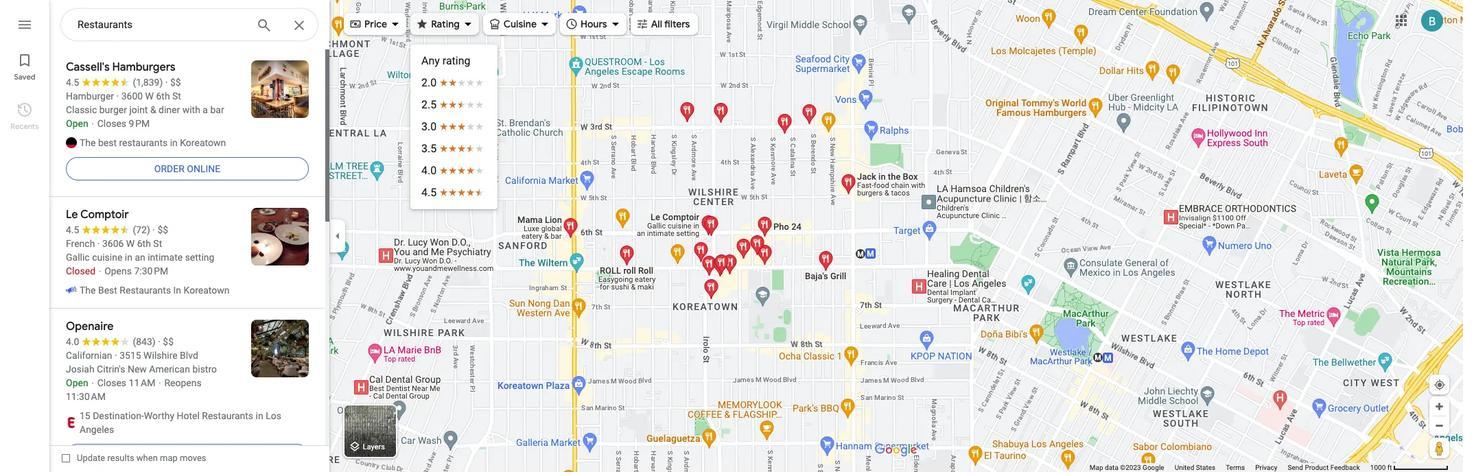 Task type: locate. For each thing, give the bounding box(es) containing it.
all filters
[[651, 18, 690, 30]]

send product feedback
[[1288, 464, 1361, 472]]

None search field
[[60, 8, 319, 42]]

©2023
[[1121, 464, 1141, 472]]

order online
[[154, 163, 220, 174]]

2.5
[[422, 98, 437, 111]]

recents button
[[0, 96, 49, 135]]

2.5 stars element
[[422, 97, 487, 113]]

send product feedback button
[[1288, 463, 1361, 472]]

map
[[1090, 464, 1104, 472]]

update
[[77, 453, 105, 463]]

united states button
[[1175, 463, 1216, 472]]

update results when map moves
[[77, 453, 206, 463]]

list
[[0, 0, 49, 472]]

hours
[[581, 18, 607, 30]]

terms button
[[1226, 463, 1246, 472]]

saved
[[14, 72, 35, 82]]

zoom in image
[[1435, 402, 1445, 412]]

any rating
[[422, 54, 471, 67]]

product
[[1305, 464, 1329, 472]]

filters
[[665, 18, 690, 30]]

1000
[[1371, 464, 1386, 472]]

footer
[[1090, 463, 1371, 472]]

moves
[[180, 453, 206, 463]]

map data ©2023 google
[[1090, 464, 1165, 472]]

send
[[1288, 464, 1304, 472]]

1000 ft
[[1371, 464, 1393, 472]]

3.0 stars element
[[422, 119, 487, 135]]

privacy button
[[1256, 463, 1278, 472]]

zoom out image
[[1435, 421, 1445, 431]]

rating
[[443, 54, 471, 67]]

united
[[1175, 464, 1195, 472]]

None field
[[78, 16, 245, 33]]

4.0 stars element
[[422, 163, 487, 179]]

3.5
[[422, 142, 437, 155]]

rating button
[[411, 9, 479, 39]]

states
[[1196, 464, 1216, 472]]

footer containing map data ©2023 google
[[1090, 463, 1371, 472]]

when
[[137, 453, 158, 463]]

list containing saved
[[0, 0, 49, 472]]



Task type: describe. For each thing, give the bounding box(es) containing it.
none search field inside google maps element
[[60, 8, 319, 42]]

layers
[[363, 443, 385, 452]]

any
[[422, 54, 440, 67]]

price button
[[344, 9, 407, 39]]

feedback
[[1331, 464, 1361, 472]]

2.0 stars element
[[422, 75, 487, 91]]

order online link
[[66, 152, 309, 185]]

terms
[[1226, 464, 1246, 472]]

saved button
[[0, 47, 49, 85]]

data
[[1105, 464, 1119, 472]]

hours button
[[560, 9, 627, 39]]

rating
[[431, 18, 460, 30]]

google maps element
[[0, 0, 1464, 472]]

3.0
[[422, 120, 437, 133]]

4.5
[[422, 186, 437, 199]]

united states
[[1175, 464, 1216, 472]]

show street view coverage image
[[1430, 438, 1450, 459]]

google
[[1143, 464, 1165, 472]]

map
[[160, 453, 178, 463]]

rating menu
[[411, 45, 498, 209]]

show your location image
[[1434, 379, 1447, 391]]

1000 ft button
[[1371, 464, 1449, 472]]

privacy
[[1256, 464, 1278, 472]]

google account: brad klo  
(klobrad84@gmail.com) image
[[1422, 9, 1444, 31]]

all
[[651, 18, 662, 30]]

footer inside google maps element
[[1090, 463, 1371, 472]]

Restaurants field
[[60, 8, 319, 42]]

order
[[154, 163, 185, 174]]

recents
[[11, 122, 39, 131]]

none field inside restaurants field
[[78, 16, 245, 33]]

2.0
[[422, 76, 437, 89]]

3.5 stars element
[[422, 141, 487, 157]]

all filters button
[[631, 9, 699, 39]]

cuisine button
[[483, 9, 556, 39]]

collapse side panel image
[[330, 229, 345, 244]]

4.5 stars element
[[422, 185, 487, 201]]

online
[[187, 163, 220, 174]]

results
[[107, 453, 134, 463]]

Update results when map moves checkbox
[[62, 450, 206, 467]]

4.0
[[422, 164, 437, 177]]

results for restaurants feed
[[49, 49, 330, 472]]

menu image
[[16, 16, 33, 33]]

cuisine
[[504, 18, 537, 30]]

price
[[365, 18, 387, 30]]

ft
[[1388, 464, 1393, 472]]



Task type: vqa. For each thing, say whether or not it's contained in the screenshot.
3.0
yes



